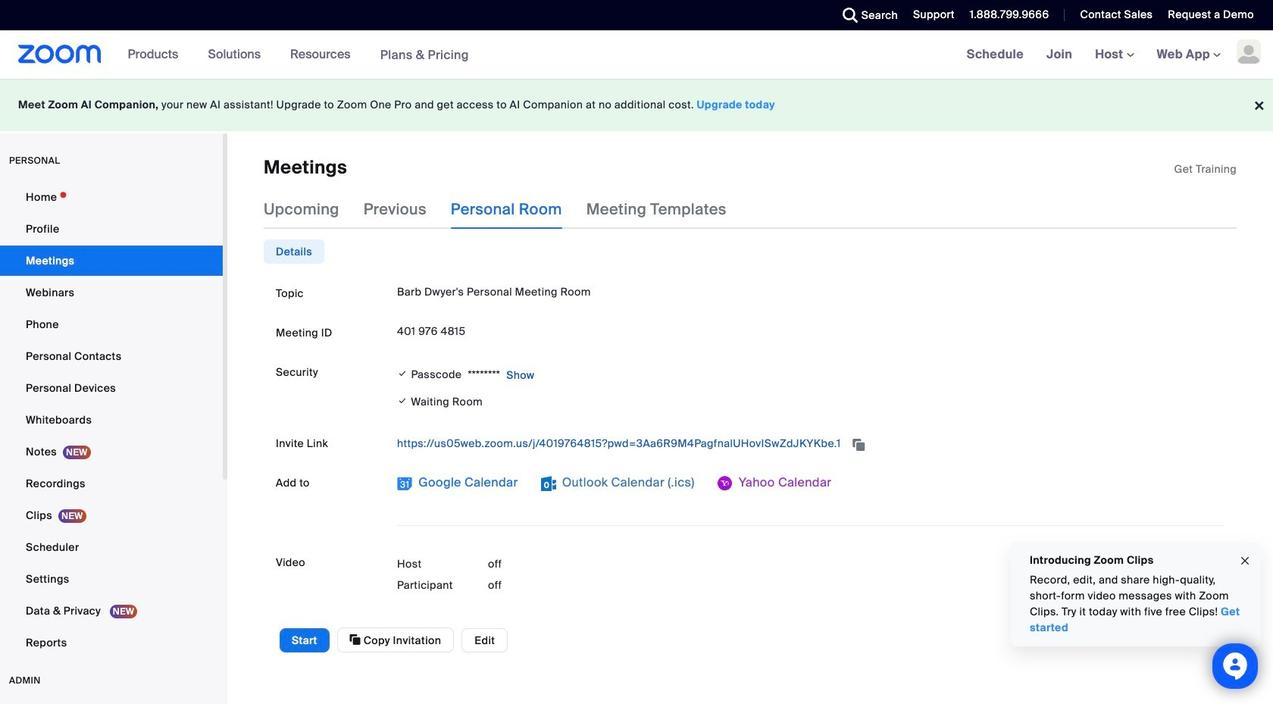 Task type: describe. For each thing, give the bounding box(es) containing it.
add to yahoo calendar image
[[718, 476, 733, 492]]

zoom logo image
[[18, 45, 101, 64]]

1 checked image from the top
[[397, 366, 408, 381]]

profile picture image
[[1237, 39, 1262, 64]]

meetings navigation
[[956, 30, 1274, 80]]

2 checked image from the top
[[397, 394, 408, 410]]

product information navigation
[[116, 30, 481, 80]]

personal menu menu
[[0, 182, 223, 660]]



Task type: vqa. For each thing, say whether or not it's contained in the screenshot.
Resources
no



Task type: locate. For each thing, give the bounding box(es) containing it.
add to google calendar image
[[397, 476, 412, 492]]

tab list
[[264, 240, 325, 264]]

copy image
[[350, 633, 361, 647]]

1 vertical spatial checked image
[[397, 394, 408, 410]]

1 vertical spatial application
[[397, 432, 1225, 456]]

add to outlook calendar (.ics) image
[[541, 476, 556, 492]]

tab
[[264, 240, 325, 264]]

application
[[1175, 161, 1237, 177], [397, 432, 1225, 456]]

0 vertical spatial checked image
[[397, 366, 408, 381]]

banner
[[0, 30, 1274, 80]]

0 vertical spatial application
[[1175, 161, 1237, 177]]

footer
[[0, 79, 1274, 131]]

checked image
[[397, 366, 408, 381], [397, 394, 408, 410]]

close image
[[1240, 552, 1252, 570]]

tabs of meeting tab list
[[264, 190, 751, 229]]



